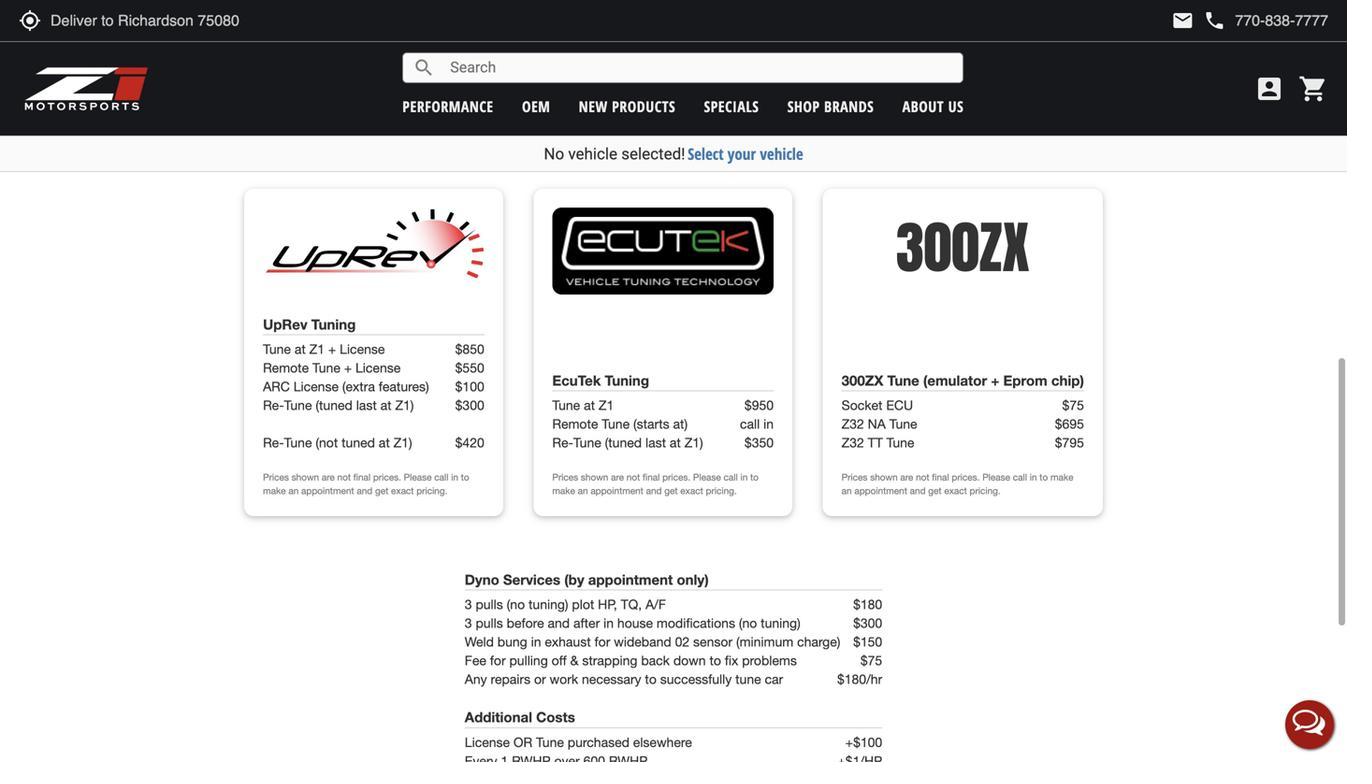 Task type: describe. For each thing, give the bounding box(es) containing it.
arc
[[263, 379, 290, 395]]

at for $420
[[379, 435, 390, 451]]

tune down uprev
[[263, 342, 291, 357]]

prices for ecutek tuning
[[552, 472, 578, 483]]

$100
[[455, 379, 484, 395]]

tuned
[[342, 435, 375, 451]]

no vehicle selected! select your vehicle
[[544, 143, 803, 165]]

last for $350
[[646, 435, 666, 451]]

(emulator
[[923, 372, 987, 389]]

3 for 3 pulls (no tuning) plot hp, tq, a/f
[[465, 597, 472, 613]]

$300 for 3 pulls before and after in house modifications (no tuning)
[[853, 616, 882, 631]]

tune down tune at z1 + license
[[312, 360, 340, 376]]

only
[[725, 62, 749, 77]]

license or tune purchased elsewhere
[[465, 735, 692, 750]]

appointment up tq,
[[588, 571, 673, 588]]

z1) for $300
[[395, 398, 414, 413]]

shown for 300zx
[[870, 472, 898, 483]]

wideband
[[614, 635, 671, 650]]

last for $300
[[356, 398, 377, 413]]

appointment down (not
[[301, 486, 354, 496]]

prices for 300zx tune (emulator + eprom chip)
[[842, 472, 868, 483]]

license up (extra on the left of the page
[[356, 360, 401, 376]]

about us link
[[902, 96, 964, 116]]

mail phone
[[1172, 9, 1226, 32]]

chip)
[[1052, 372, 1084, 389]]

weld
[[465, 635, 494, 650]]

$850
[[455, 342, 484, 357]]

necessary
[[582, 672, 641, 687]]

oem link
[[522, 96, 550, 116]]

(not
[[316, 435, 338, 451]]

uprev
[[263, 316, 307, 333]]

new
[[579, 96, 608, 116]]

1 vertical spatial for
[[490, 653, 506, 669]]

specials
[[704, 96, 759, 116]]

are down remote tune (starts at)
[[611, 472, 624, 483]]

z1 for uprev
[[309, 342, 325, 357]]

7777
[[603, 81, 633, 96]]

additional costs
[[465, 709, 575, 726]]

shopping_cart
[[1299, 74, 1329, 104]]

(tuned for $300
[[316, 398, 353, 413]]

hp,
[[598, 597, 617, 613]]

license up remote tune + license
[[340, 342, 385, 357]]

down
[[673, 653, 706, 669]]

300zx
[[842, 372, 884, 389]]

new products
[[579, 96, 676, 116]]

shop
[[788, 96, 820, 116]]

exact for ecutek tuning
[[680, 486, 703, 496]]

pricing. for ecutek tuning
[[706, 486, 737, 496]]

$180/hr
[[837, 672, 882, 687]]

remote for uprev
[[263, 360, 309, 376]]

license down remote tune + license
[[294, 379, 339, 395]]

required).
[[465, 81, 520, 96]]

1 vertical spatial your
[[728, 143, 756, 165]]

$550
[[455, 360, 484, 376]]

at)
[[673, 417, 688, 432]]

tune up ecu
[[887, 372, 919, 389]]

any
[[465, 672, 487, 687]]

additional
[[465, 709, 532, 726]]

license down additional
[[465, 735, 510, 750]]

tune right the tt
[[887, 435, 915, 451]]

z1 motorsports logo image
[[23, 65, 149, 112]]

ecu
[[886, 398, 913, 413]]

1 prices from the left
[[263, 472, 289, 483]]

select your vehicle link
[[688, 143, 803, 165]]

get for 300zx tune (emulator + eprom chip)
[[928, 486, 942, 496]]

re-tune (tuned last at z1) for $350
[[552, 435, 703, 451]]

pulling
[[509, 653, 548, 669]]

ecutek tuning
[[552, 372, 649, 389]]

are down (not
[[322, 472, 335, 483]]

na
[[868, 417, 886, 432]]

$75 for fee for pulling off & strapping back down to fix problems
[[861, 653, 882, 669]]

call
[[524, 81, 546, 96]]

at down uprev tuning
[[295, 342, 306, 357]]

an for ecutek tuning
[[578, 486, 588, 496]]

0 horizontal spatial make
[[263, 486, 286, 496]]

prices. for 300zx
[[952, 472, 980, 483]]

1 horizontal spatial vehicle
[[760, 143, 803, 165]]

about us
[[902, 96, 964, 116]]

a/f
[[646, 597, 666, 613]]

appointment down remote tune (starts at)
[[591, 486, 644, 496]]

300zx tune (emulator + eprom chip)
[[842, 372, 1084, 389]]

appointment inside all dyno tuning services are by appointment only ($100 deposit required). call 770-838-7777 to schedule your tuning appointment.
[[647, 62, 721, 77]]

re- for $420
[[263, 435, 284, 451]]

(extra
[[342, 379, 375, 395]]

shop brands
[[788, 96, 874, 116]]

+ for 300zx
[[991, 372, 1000, 389]]

weld bung in exhaust for wideband 02 sensor (minimum charge)
[[465, 635, 841, 650]]

all dyno tuning services are by appointment only ($100 deposit required). call 770-838-7777 to schedule your tuning appointment.
[[465, 62, 855, 96]]

tune down costs
[[536, 735, 564, 750]]

exact for 300zx tune (emulator + eprom chip)
[[944, 486, 967, 496]]

prices shown are not final prices. please call in to make an appointment and get exact pricing. for ecutek tuning
[[552, 472, 759, 496]]

costs
[[536, 709, 575, 726]]

mail
[[1172, 9, 1194, 32]]

($100
[[753, 62, 785, 77]]

arc license (extra features)
[[263, 379, 429, 395]]

appointment.
[[777, 81, 855, 96]]

remote tune + license
[[263, 360, 401, 376]]

0 horizontal spatial tuning)
[[529, 597, 568, 613]]

1 please from the left
[[404, 472, 432, 483]]

(minimum
[[736, 635, 794, 650]]

us
[[948, 96, 964, 116]]

$300 for re-tune (tuned last at z1)
[[455, 398, 484, 413]]

by
[[629, 62, 643, 77]]

02
[[675, 635, 690, 650]]

1 exact from the left
[[391, 486, 414, 496]]

selected!
[[621, 145, 685, 163]]

search
[[413, 57, 435, 79]]

1 vertical spatial tuning
[[737, 81, 774, 96]]

bung
[[498, 635, 527, 650]]

1 pricing. from the left
[[417, 486, 448, 496]]

dyno for dyno services (by appointment only)
[[465, 571, 499, 588]]

about
[[902, 96, 944, 116]]

please for ecutek
[[693, 472, 721, 483]]

shop brands link
[[788, 96, 874, 116]]

tune at z1 + license
[[263, 342, 385, 357]]

1 an from the left
[[288, 486, 299, 496]]

strapping
[[582, 653, 638, 669]]

or
[[534, 672, 546, 687]]

z1 for ecutek
[[599, 398, 614, 413]]

before
[[507, 616, 544, 631]]

$180
[[853, 597, 882, 613]]

after
[[574, 616, 600, 631]]

schedule
[[651, 81, 704, 96]]

select
[[688, 143, 724, 165]]

services
[[503, 571, 560, 588]]

(starts
[[633, 417, 670, 432]]

$150
[[853, 635, 882, 650]]

1 get from the left
[[375, 486, 388, 496]]

fix
[[725, 653, 738, 669]]

shopping_cart link
[[1294, 74, 1329, 104]]

(tuned for $350
[[605, 435, 642, 451]]

any repairs or work necessary to successfully tune car
[[465, 672, 783, 687]]

3 pulls before and after in house modifications (no tuning)
[[465, 616, 801, 631]]

at for $300
[[380, 398, 392, 413]]

remote tune (starts at)
[[552, 417, 688, 432]]

tune down remote tune (starts at)
[[573, 435, 601, 451]]

tune left '(starts'
[[602, 417, 630, 432]]

features)
[[379, 379, 429, 395]]

account_box
[[1255, 74, 1285, 104]]



Task type: locate. For each thing, give the bounding box(es) containing it.
an down re-tune (not tuned at z1)
[[288, 486, 299, 496]]

purchased
[[568, 735, 630, 750]]

2 horizontal spatial final
[[932, 472, 949, 483]]

are up the 7777
[[607, 62, 625, 77]]

0 horizontal spatial remote
[[263, 360, 309, 376]]

3 pricing. from the left
[[970, 486, 1001, 496]]

2 shown from the left
[[581, 472, 608, 483]]

0 horizontal spatial prices.
[[373, 472, 401, 483]]

not down re-tune (not tuned at z1)
[[337, 472, 351, 483]]

(no up before
[[507, 597, 525, 613]]

1 horizontal spatial please
[[693, 472, 721, 483]]

dyno left services
[[465, 571, 499, 588]]

0 vertical spatial re-tune (tuned last at z1)
[[263, 398, 414, 413]]

2 horizontal spatial get
[[928, 486, 942, 496]]

0 vertical spatial z32
[[842, 417, 864, 432]]

0 vertical spatial last
[[356, 398, 377, 413]]

z1) for $350
[[685, 435, 703, 451]]

2 horizontal spatial +
[[991, 372, 1000, 389]]

0 horizontal spatial $75
[[861, 653, 882, 669]]

z32 down socket
[[842, 417, 864, 432]]

and down 'tuned'
[[357, 486, 373, 496]]

brands
[[824, 96, 874, 116]]

fee for pulling off & strapping back down to fix problems
[[465, 653, 797, 669]]

3 final from the left
[[932, 472, 949, 483]]

1 horizontal spatial exact
[[680, 486, 703, 496]]

tuning) up (minimum
[[761, 616, 801, 631]]

at
[[295, 342, 306, 357], [380, 398, 392, 413], [584, 398, 595, 413], [379, 435, 390, 451], [670, 435, 681, 451]]

z1
[[309, 342, 325, 357], [599, 398, 614, 413]]

2 horizontal spatial prices
[[842, 472, 868, 483]]

z32 left the tt
[[842, 435, 864, 451]]

shown down (not
[[292, 472, 319, 483]]

remote down tune at z1
[[552, 417, 598, 432]]

ecutek
[[552, 372, 601, 389]]

for right fee
[[490, 653, 506, 669]]

2 horizontal spatial please
[[983, 472, 1010, 483]]

0 vertical spatial tuning
[[516, 62, 552, 77]]

3
[[465, 597, 472, 613], [465, 616, 472, 631]]

not down remote tune (starts at)
[[627, 472, 640, 483]]

3 prices. from the left
[[952, 472, 980, 483]]

plot
[[572, 597, 594, 613]]

3 pulls (no tuning) plot hp, tq, a/f
[[465, 597, 666, 613]]

0 horizontal spatial re-tune (tuned last at z1)
[[263, 398, 414, 413]]

(tuned down arc license (extra features)
[[316, 398, 353, 413]]

phone
[[1204, 9, 1226, 32]]

get
[[375, 486, 388, 496], [665, 486, 678, 496], [928, 486, 942, 496]]

tuning for ecutek tuning
[[605, 372, 649, 389]]

1 horizontal spatial $75
[[1062, 398, 1084, 413]]

tuning
[[311, 316, 356, 333], [605, 372, 649, 389]]

z1) for $420
[[394, 435, 412, 451]]

prices shown are not final prices. please call in to make an appointment and get exact pricing. for 300zx tune (emulator + eprom chip)
[[842, 472, 1074, 496]]

0 horizontal spatial tuning
[[311, 316, 356, 333]]

re-tune (not tuned at z1)
[[263, 435, 412, 451]]

pricing. for 300zx tune (emulator + eprom chip)
[[970, 486, 1001, 496]]

1 vertical spatial last
[[646, 435, 666, 451]]

3 please from the left
[[983, 472, 1010, 483]]

z32 tt tune
[[842, 435, 915, 451]]

2 final from the left
[[643, 472, 660, 483]]

your
[[708, 81, 734, 96], [728, 143, 756, 165]]

socket
[[842, 398, 883, 413]]

account_box link
[[1250, 74, 1289, 104]]

re- down tune at z1
[[552, 435, 573, 451]]

0 vertical spatial (no
[[507, 597, 525, 613]]

pulls for before
[[476, 616, 503, 631]]

1 horizontal spatial prices shown are not final prices. please call in to make an appointment and get exact pricing.
[[552, 472, 759, 496]]

0 vertical spatial $300
[[455, 398, 484, 413]]

your inside all dyno tuning services are by appointment only ($100 deposit required). call 770-838-7777 to schedule your tuning appointment.
[[708, 81, 734, 96]]

appointment down the z32 tt tune
[[855, 486, 907, 496]]

1 vertical spatial (no
[[739, 616, 757, 631]]

remote up arc
[[263, 360, 309, 376]]

1 horizontal spatial get
[[665, 486, 678, 496]]

tuning up call
[[516, 62, 552, 77]]

$795
[[1055, 435, 1084, 451]]

2 horizontal spatial shown
[[870, 472, 898, 483]]

0 vertical spatial z1
[[309, 342, 325, 357]]

1 horizontal spatial for
[[595, 635, 610, 650]]

0 horizontal spatial shown
[[292, 472, 319, 483]]

re- for $300
[[263, 398, 284, 413]]

1 prices shown are not final prices. please call in to make an appointment and get exact pricing. from the left
[[263, 472, 469, 496]]

$75 up $695
[[1062, 398, 1084, 413]]

at down at)
[[670, 435, 681, 451]]

tuning for uprev tuning
[[311, 316, 356, 333]]

appointment
[[647, 62, 721, 77], [301, 486, 354, 496], [591, 486, 644, 496], [855, 486, 907, 496], [588, 571, 673, 588]]

0 horizontal spatial (tuned
[[316, 398, 353, 413]]

prices shown are not final prices. please call in to make an appointment and get exact pricing. down 'tuned'
[[263, 472, 469, 496]]

0 horizontal spatial for
[[490, 653, 506, 669]]

shown for ecutek
[[581, 472, 608, 483]]

1 vertical spatial tuning)
[[761, 616, 801, 631]]

at right 'tuned'
[[379, 435, 390, 451]]

make for ecutek tuning
[[552, 486, 575, 496]]

your right select
[[728, 143, 756, 165]]

dyno sheet and waiver link
[[465, 108, 584, 126]]

$75 for socket ecu
[[1062, 398, 1084, 413]]

1 horizontal spatial tuning
[[605, 372, 649, 389]]

3 not from the left
[[916, 472, 930, 483]]

2 3 from the top
[[465, 616, 472, 631]]

1 vertical spatial $75
[[861, 653, 882, 669]]

3 prices from the left
[[842, 472, 868, 483]]

$420
[[455, 435, 484, 451]]

1 horizontal spatial shown
[[581, 472, 608, 483]]

$300 down $180
[[853, 616, 882, 631]]

2 exact from the left
[[680, 486, 703, 496]]

tune
[[736, 672, 761, 687]]

0 horizontal spatial an
[[288, 486, 299, 496]]

1 horizontal spatial (tuned
[[605, 435, 642, 451]]

(no up (minimum
[[739, 616, 757, 631]]

z32 for z32 tt tune
[[842, 435, 864, 451]]

to
[[636, 81, 648, 96], [461, 472, 469, 483], [750, 472, 759, 483], [1040, 472, 1048, 483], [710, 653, 721, 669], [645, 672, 657, 687]]

and down the z32 tt tune
[[910, 486, 926, 496]]

make down re-tune (not tuned at z1)
[[263, 486, 286, 496]]

1 horizontal spatial tuning)
[[761, 616, 801, 631]]

your up specials
[[708, 81, 734, 96]]

repairs
[[491, 672, 531, 687]]

my_location
[[19, 9, 41, 32]]

dyno for dyno sheet and waiver
[[465, 108, 491, 126]]

fee
[[465, 653, 486, 669]]

not
[[337, 472, 351, 483], [627, 472, 640, 483], [916, 472, 930, 483]]

and down 3 pulls (no tuning) plot hp, tq, a/f
[[548, 616, 570, 631]]

770-
[[549, 81, 576, 96]]

sheet
[[494, 108, 523, 126]]

1 vertical spatial z32
[[842, 435, 864, 451]]

final for 300zx tune (emulator + eprom chip)
[[932, 472, 949, 483]]

0 vertical spatial tuning)
[[529, 597, 568, 613]]

0 horizontal spatial z1
[[309, 342, 325, 357]]

tt
[[868, 435, 883, 451]]

z1) down at)
[[685, 435, 703, 451]]

3 shown from the left
[[870, 472, 898, 483]]

not down z32 na tune
[[916, 472, 930, 483]]

prices down tune at z1
[[552, 472, 578, 483]]

+ up remote tune + license
[[328, 342, 336, 357]]

1 horizontal spatial prices
[[552, 472, 578, 483]]

vehicle
[[760, 143, 803, 165], [568, 145, 618, 163]]

and
[[526, 108, 545, 126], [357, 486, 373, 496], [646, 486, 662, 496], [910, 486, 926, 496], [548, 616, 570, 631]]

0 horizontal spatial last
[[356, 398, 377, 413]]

0 vertical spatial your
[[708, 81, 734, 96]]

exhaust
[[545, 635, 591, 650]]

make down $795
[[1051, 472, 1074, 483]]

0 horizontal spatial final
[[353, 472, 371, 483]]

2 horizontal spatial pricing.
[[970, 486, 1001, 496]]

are inside all dyno tuning services are by appointment only ($100 deposit required). call 770-838-7777 to schedule your tuning appointment.
[[607, 62, 625, 77]]

0 horizontal spatial please
[[404, 472, 432, 483]]

1 vertical spatial dyno
[[465, 571, 499, 588]]

at down the features)
[[380, 398, 392, 413]]

0 vertical spatial remote
[[263, 360, 309, 376]]

tune down ecu
[[890, 417, 917, 432]]

1 horizontal spatial z1
[[599, 398, 614, 413]]

0 horizontal spatial (no
[[507, 597, 525, 613]]

tuning)
[[529, 597, 568, 613], [761, 616, 801, 631]]

1 horizontal spatial tuning
[[737, 81, 774, 96]]

1 vertical spatial re-tune (tuned last at z1)
[[552, 435, 703, 451]]

0 horizontal spatial vehicle
[[568, 145, 618, 163]]

3 for 3 pulls before and after in house modifications (no tuning)
[[465, 616, 472, 631]]

for up strapping
[[595, 635, 610, 650]]

0 vertical spatial 3
[[465, 597, 472, 613]]

prices shown are not final prices. please call in to make an appointment and get exact pricing. down '(starts'
[[552, 472, 759, 496]]

prices
[[263, 472, 289, 483], [552, 472, 578, 483], [842, 472, 868, 483]]

0 horizontal spatial prices shown are not final prices. please call in to make an appointment and get exact pricing.
[[263, 472, 469, 496]]

1 horizontal spatial an
[[578, 486, 588, 496]]

not for ecutek tuning
[[627, 472, 640, 483]]

tune down arc
[[284, 398, 312, 413]]

+ for tune
[[328, 342, 336, 357]]

re- down arc
[[263, 398, 284, 413]]

prices.
[[373, 472, 401, 483], [663, 472, 691, 483], [952, 472, 980, 483]]

tuning) up before
[[529, 597, 568, 613]]

1 3 from the top
[[465, 597, 472, 613]]

1 pulls from the top
[[476, 597, 503, 613]]

make down remote tune (starts at)
[[552, 486, 575, 496]]

1 horizontal spatial last
[[646, 435, 666, 451]]

1 z32 from the top
[[842, 417, 864, 432]]

1 vertical spatial tuning
[[605, 372, 649, 389]]

make for 300zx tune (emulator + eprom chip)
[[1051, 472, 1074, 483]]

work
[[550, 672, 578, 687]]

+ up arc license (extra features)
[[344, 360, 352, 376]]

0 horizontal spatial tuning
[[516, 62, 552, 77]]

2 pulls from the top
[[476, 616, 503, 631]]

prices down re-tune (not tuned at z1)
[[263, 472, 289, 483]]

at down 'ecutek tuning'
[[584, 398, 595, 413]]

2 prices from the left
[[552, 472, 578, 483]]

re- for $350
[[552, 435, 573, 451]]

2 not from the left
[[627, 472, 640, 483]]

$300 down $100
[[455, 398, 484, 413]]

2 horizontal spatial an
[[842, 486, 852, 496]]

re-tune (tuned last at z1) down arc license (extra features)
[[263, 398, 414, 413]]

phone link
[[1204, 9, 1329, 32]]

and right the sheet
[[526, 108, 545, 126]]

2 horizontal spatial not
[[916, 472, 930, 483]]

2 horizontal spatial prices shown are not final prices. please call in to make an appointment and get exact pricing.
[[842, 472, 1074, 496]]

0 vertical spatial (tuned
[[316, 398, 353, 413]]

1 horizontal spatial not
[[627, 472, 640, 483]]

dyno sheet and waiver
[[465, 108, 584, 126]]

tuning up remote tune (starts at)
[[605, 372, 649, 389]]

re-tune (tuned last at z1) down remote tune (starts at)
[[552, 435, 703, 451]]

prices shown are not final prices. please call in to make an appointment and get exact pricing.
[[263, 472, 469, 496], [552, 472, 759, 496], [842, 472, 1074, 496]]

$75 down $150
[[861, 653, 882, 669]]

2 get from the left
[[665, 486, 678, 496]]

1 vertical spatial (tuned
[[605, 435, 642, 451]]

final for ecutek tuning
[[643, 472, 660, 483]]

exact
[[391, 486, 414, 496], [680, 486, 703, 496], [944, 486, 967, 496]]

re- left (not
[[263, 435, 284, 451]]

get for ecutek tuning
[[665, 486, 678, 496]]

problems
[[742, 653, 797, 669]]

off
[[552, 653, 567, 669]]

vehicle down 'shop'
[[760, 143, 803, 165]]

z32 for z32 na tune
[[842, 417, 864, 432]]

final
[[353, 472, 371, 483], [643, 472, 660, 483], [932, 472, 949, 483]]

1 vertical spatial remote
[[552, 417, 598, 432]]

shown down the z32 tt tune
[[870, 472, 898, 483]]

vehicle inside no vehicle selected! select your vehicle
[[568, 145, 618, 163]]

2 horizontal spatial prices.
[[952, 472, 980, 483]]

z1 up remote tune + license
[[309, 342, 325, 357]]

z32
[[842, 417, 864, 432], [842, 435, 864, 451]]

and down '(starts'
[[646, 486, 662, 496]]

tune left (not
[[284, 435, 312, 451]]

2 dyno from the top
[[465, 571, 499, 588]]

an
[[288, 486, 299, 496], [578, 486, 588, 496], [842, 486, 852, 496]]

+
[[328, 342, 336, 357], [344, 360, 352, 376], [991, 372, 1000, 389]]

0 horizontal spatial prices
[[263, 472, 289, 483]]

1 vertical spatial z1
[[599, 398, 614, 413]]

+$100
[[845, 735, 882, 750]]

1 horizontal spatial remote
[[552, 417, 598, 432]]

1 not from the left
[[337, 472, 351, 483]]

please for 300zx
[[983, 472, 1010, 483]]

house
[[617, 616, 653, 631]]

uprev tuning
[[263, 316, 356, 333]]

838-
[[576, 81, 603, 96]]

not for 300zx tune (emulator + eprom chip)
[[916, 472, 930, 483]]

0 vertical spatial for
[[595, 635, 610, 650]]

0 horizontal spatial $300
[[455, 398, 484, 413]]

z32 na tune
[[842, 417, 917, 432]]

Search search field
[[435, 53, 963, 82]]

last down '(starts'
[[646, 435, 666, 451]]

oem
[[522, 96, 550, 116]]

0 horizontal spatial get
[[375, 486, 388, 496]]

z1) down the features)
[[395, 398, 414, 413]]

0 vertical spatial pulls
[[476, 597, 503, 613]]

1 horizontal spatial prices.
[[663, 472, 691, 483]]

tune down ecutek
[[552, 398, 580, 413]]

tuning up tune at z1 + license
[[311, 316, 356, 333]]

1 vertical spatial $300
[[853, 616, 882, 631]]

1 horizontal spatial pricing.
[[706, 486, 737, 496]]

0 vertical spatial dyno
[[465, 108, 491, 126]]

pulls for (no
[[476, 597, 503, 613]]

dyno left the sheet
[[465, 108, 491, 126]]

z1) right 'tuned'
[[394, 435, 412, 451]]

1 final from the left
[[353, 472, 371, 483]]

appointment up 'schedule'
[[647, 62, 721, 77]]

0 horizontal spatial exact
[[391, 486, 414, 496]]

prices. for ecutek
[[663, 472, 691, 483]]

1 shown from the left
[[292, 472, 319, 483]]

an down remote tune (starts at)
[[578, 486, 588, 496]]

z1 up remote tune (starts at)
[[599, 398, 614, 413]]

elsewhere
[[633, 735, 692, 750]]

1 dyno from the top
[[465, 108, 491, 126]]

an down the z32 tt tune
[[842, 486, 852, 496]]

0 vertical spatial $75
[[1062, 398, 1084, 413]]

0 vertical spatial tuning
[[311, 316, 356, 333]]

1 prices. from the left
[[373, 472, 401, 483]]

2 pricing. from the left
[[706, 486, 737, 496]]

2 z32 from the top
[[842, 435, 864, 451]]

3 exact from the left
[[944, 486, 967, 496]]

call
[[740, 417, 760, 432], [434, 472, 449, 483], [724, 472, 738, 483], [1013, 472, 1027, 483]]

0 horizontal spatial pricing.
[[417, 486, 448, 496]]

2 please from the left
[[693, 472, 721, 483]]

(by
[[564, 571, 584, 588]]

1 horizontal spatial re-tune (tuned last at z1)
[[552, 435, 703, 451]]

1 horizontal spatial make
[[552, 486, 575, 496]]

tune at z1
[[552, 398, 614, 413]]

last down (extra on the left of the page
[[356, 398, 377, 413]]

successfully
[[660, 672, 732, 687]]

2 horizontal spatial exact
[[944, 486, 967, 496]]

please
[[404, 472, 432, 483], [693, 472, 721, 483], [983, 472, 1010, 483]]

0 horizontal spatial +
[[328, 342, 336, 357]]

+ left eprom
[[991, 372, 1000, 389]]

1 horizontal spatial (no
[[739, 616, 757, 631]]

pulls
[[476, 597, 503, 613], [476, 616, 503, 631]]

new products link
[[579, 96, 676, 116]]

prices down the z32 tt tune
[[842, 472, 868, 483]]

1 horizontal spatial +
[[344, 360, 352, 376]]

tuning down ($100
[[737, 81, 774, 96]]

tq,
[[621, 597, 642, 613]]

1 vertical spatial pulls
[[476, 616, 503, 631]]

1 vertical spatial 3
[[465, 616, 472, 631]]

re-tune (tuned last at z1) for $300
[[263, 398, 414, 413]]

remote for ecutek
[[552, 417, 598, 432]]

remote
[[263, 360, 309, 376], [552, 417, 598, 432]]

no
[[544, 145, 564, 163]]

2 an from the left
[[578, 486, 588, 496]]

an for 300zx tune (emulator + eprom chip)
[[842, 486, 852, 496]]

vehicle right no
[[568, 145, 618, 163]]

3 an from the left
[[842, 486, 852, 496]]

prices shown are not final prices. please call in to make an appointment and get exact pricing. down the z32 tt tune
[[842, 472, 1074, 496]]

last
[[356, 398, 377, 413], [646, 435, 666, 451]]

sensor
[[693, 635, 733, 650]]

3 get from the left
[[928, 486, 942, 496]]

1 horizontal spatial $300
[[853, 616, 882, 631]]

3 prices shown are not final prices. please call in to make an appointment and get exact pricing. from the left
[[842, 472, 1074, 496]]

to inside all dyno tuning services are by appointment only ($100 deposit required). call 770-838-7777 to schedule your tuning appointment.
[[636, 81, 648, 96]]

1 horizontal spatial final
[[643, 472, 660, 483]]

at for $350
[[670, 435, 681, 451]]

$695
[[1055, 417, 1084, 432]]

2 horizontal spatial make
[[1051, 472, 1074, 483]]

2 prices. from the left
[[663, 472, 691, 483]]

2 prices shown are not final prices. please call in to make an appointment and get exact pricing. from the left
[[552, 472, 759, 496]]

shown down remote tune (starts at)
[[581, 472, 608, 483]]

0 horizontal spatial not
[[337, 472, 351, 483]]

socket ecu
[[842, 398, 913, 413]]

are down the z32 tt tune
[[900, 472, 913, 483]]

deposit
[[789, 62, 832, 77]]

(tuned down remote tune (starts at)
[[605, 435, 642, 451]]



Task type: vqa. For each thing, say whether or not it's contained in the screenshot.
slip
no



